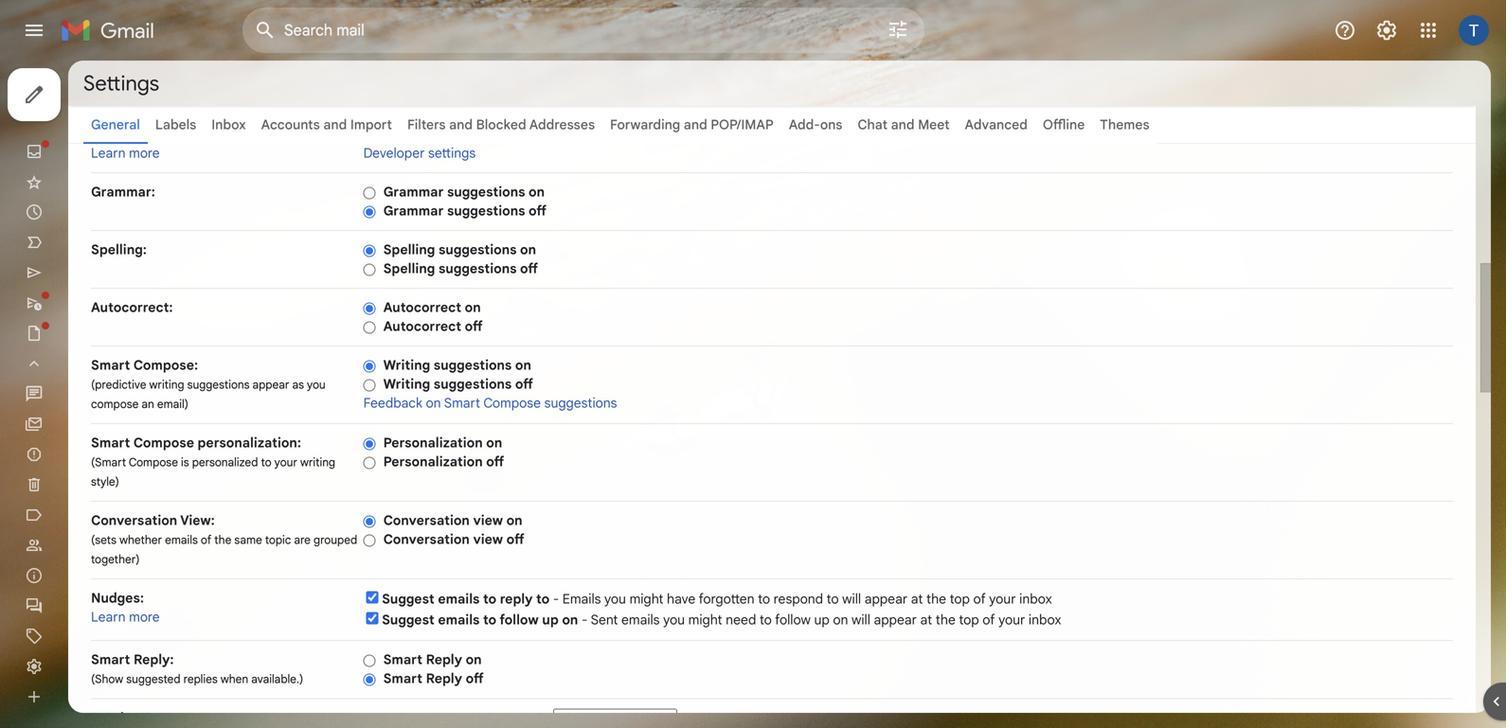 Task type: describe. For each thing, give the bounding box(es) containing it.
reply:
[[134, 652, 174, 669]]

mark a conversation as read:
[[364, 711, 554, 728]]

the inside conversation view: (sets whether emails of the same topic are grouped together)
[[214, 534, 232, 548]]

compose
[[91, 398, 139, 412]]

2 vertical spatial compose
[[129, 456, 178, 470]]

conversation
[[411, 711, 495, 728]]

nudges: learn more
[[91, 590, 160, 626]]

Grammar suggestions on radio
[[364, 186, 376, 200]]

off for conversation view on
[[507, 532, 525, 548]]

whether
[[120, 534, 162, 548]]

to inside smart compose personalization: (smart compose is personalized to your writing style)
[[261, 456, 272, 470]]

1 vertical spatial will
[[852, 612, 871, 629]]

0 vertical spatial top
[[950, 591, 970, 608]]

is
[[181, 456, 189, 470]]

general
[[91, 117, 140, 133]]

import
[[350, 117, 392, 133]]

2 vertical spatial of
[[983, 612, 996, 629]]

1 up from the left
[[542, 612, 559, 629]]

autocorrect off
[[383, 318, 483, 335]]

suggestions for writing suggestions off
[[434, 376, 512, 393]]

forwarding and pop/imap link
[[610, 117, 774, 133]]

nudges:
[[91, 590, 144, 607]]

personalization on
[[383, 435, 503, 452]]

spelling for spelling suggestions on
[[383, 242, 435, 258]]

pane:
[[146, 710, 182, 727]]

Conversation view on radio
[[364, 515, 376, 529]]

suggestions for spelling suggestions on
[[439, 242, 517, 258]]

to up smart reply off
[[483, 612, 497, 629]]

personalization for personalization off
[[383, 454, 483, 471]]

addresses
[[530, 117, 595, 133]]

add-
[[789, 117, 821, 133]]

personalization:
[[198, 435, 301, 452]]

grammar:
[[91, 184, 155, 200]]

forwarding
[[610, 117, 681, 133]]

conversation view off
[[383, 532, 525, 548]]

view:
[[180, 513, 215, 529]]

email
[[639, 126, 671, 143]]

1 vertical spatial -
[[553, 591, 559, 608]]

content
[[674, 126, 720, 143]]

spelling:
[[91, 242, 147, 258]]

smart reply: (show suggested replies when available.)
[[91, 652, 304, 687]]

compose:
[[133, 357, 198, 374]]

(sets
[[91, 534, 117, 548]]

Writing suggestions off radio
[[364, 378, 376, 393]]

when for available.
[[723, 126, 756, 143]]

0 vertical spatial will
[[843, 591, 862, 608]]

filters
[[407, 117, 446, 133]]

emails up smart reply on
[[438, 612, 480, 629]]

smart compose: (predictive writing suggestions appear as you compose an email)
[[91, 357, 326, 412]]

off up writing suggestions on
[[465, 318, 483, 335]]

to right need
[[760, 612, 772, 629]]

dynamic
[[584, 126, 635, 143]]

forgotten
[[699, 591, 755, 608]]

conversation view: (sets whether emails of the same topic are grouped together)
[[91, 513, 358, 567]]

settings
[[428, 145, 476, 162]]

smart reply off
[[383, 671, 484, 688]]

to left reply
[[483, 591, 497, 608]]

(predictive
[[91, 378, 146, 392]]

inbox link
[[212, 117, 246, 133]]

settings
[[83, 70, 159, 97]]

grammar for grammar suggestions off
[[383, 203, 444, 219]]

ons
[[821, 117, 843, 133]]

personalized
[[192, 456, 258, 470]]

2 follow from the left
[[775, 612, 811, 629]]

filters and blocked addresses
[[407, 117, 595, 133]]

inbox
[[212, 117, 246, 133]]

1 more from the top
[[129, 145, 160, 162]]

respond
[[774, 591, 824, 608]]

have
[[667, 591, 696, 608]]

topic
[[265, 534, 291, 548]]

1 vertical spatial appear
[[865, 591, 908, 608]]

writing inside smart compose personalization: (smart compose is personalized to your writing style)
[[300, 456, 336, 470]]

suggestions for grammar suggestions off
[[447, 203, 525, 219]]

offline
[[1043, 117, 1085, 133]]

an
[[142, 398, 154, 412]]

suggest for suggest emails to reply to - emails you might have forgotten to respond to will appear at the top of your inbox
[[382, 591, 435, 608]]

view for on
[[473, 513, 503, 529]]

Smart Reply off radio
[[364, 673, 376, 687]]

2 horizontal spatial you
[[663, 612, 685, 629]]

offline link
[[1043, 117, 1085, 133]]

1 vertical spatial at
[[921, 612, 933, 629]]

off down personalization on
[[486, 454, 504, 471]]

spelling suggestions off
[[383, 261, 538, 277]]

smart for smart compose personalization: (smart compose is personalized to your writing style)
[[91, 435, 130, 452]]

accounts
[[261, 117, 320, 133]]

search mail image
[[248, 13, 282, 47]]

smart for smart reply on
[[383, 652, 423, 669]]

conversation for conversation view: (sets whether emails of the same topic are grouped together)
[[91, 513, 177, 529]]

style)
[[91, 475, 119, 490]]

suggest emails to follow up on - sent emails you might need to follow up on will appear at the top of your inbox
[[382, 612, 1062, 629]]

you for as
[[307, 378, 326, 392]]

mark
[[364, 711, 396, 728]]

1 vertical spatial the
[[927, 591, 947, 608]]

2 learn more link from the top
[[91, 609, 160, 626]]

smart reply on
[[383, 652, 482, 669]]

grouped
[[314, 534, 358, 548]]

available.
[[759, 126, 815, 143]]

accounts and import
[[261, 117, 392, 133]]

labels link
[[155, 117, 196, 133]]

suggestions for writing suggestions on
[[434, 357, 512, 374]]

to right reply
[[536, 591, 550, 608]]

1 vertical spatial might
[[689, 612, 723, 629]]

read:
[[517, 711, 550, 728]]

off for grammar suggestions on
[[529, 203, 547, 219]]

- display dynamic email content when available. developer settings
[[364, 126, 815, 162]]

available.)
[[251, 673, 304, 687]]

a
[[400, 711, 408, 728]]

themes link
[[1101, 117, 1150, 133]]

Search mail text field
[[284, 21, 834, 40]]

autocorrect:
[[91, 299, 173, 316]]

off for writing suggestions on
[[515, 376, 533, 393]]

(show
[[91, 673, 123, 687]]

themes
[[1101, 117, 1150, 133]]

reply for on
[[426, 652, 463, 669]]

filters and blocked addresses link
[[407, 117, 595, 133]]

grammar suggestions on
[[383, 184, 545, 200]]

1 follow from the left
[[500, 612, 539, 629]]

emails inside conversation view: (sets whether emails of the same topic are grouped together)
[[165, 534, 198, 548]]

2 vertical spatial appear
[[874, 612, 917, 629]]

labels
[[155, 117, 196, 133]]

suggest emails to reply to - emails you might have forgotten to respond to will appear at the top of your inbox
[[382, 591, 1053, 608]]

off for spelling suggestions on
[[520, 261, 538, 277]]

your inside smart compose personalization: (smart compose is personalized to your writing style)
[[275, 456, 298, 470]]

to right respond
[[827, 591, 839, 608]]

gmail image
[[61, 11, 164, 49]]

emails right sent
[[622, 612, 660, 629]]

emails
[[563, 591, 601, 608]]

as inside smart compose: (predictive writing suggestions appear as you compose an email)
[[292, 378, 304, 392]]

preview
[[91, 710, 142, 727]]

support image
[[1334, 19, 1357, 42]]



Task type: locate. For each thing, give the bounding box(es) containing it.
None checkbox
[[366, 592, 379, 604], [366, 613, 379, 625], [366, 592, 379, 604], [366, 613, 379, 625]]

navigation
[[0, 61, 227, 729]]

autocorrect for autocorrect off
[[383, 318, 462, 335]]

1 vertical spatial learn more link
[[91, 609, 160, 626]]

Personalization on radio
[[364, 437, 376, 451]]

advanced link
[[965, 117, 1028, 133]]

1 horizontal spatial when
[[723, 126, 756, 143]]

more
[[129, 145, 160, 162], [129, 609, 160, 626]]

emails down view:
[[165, 534, 198, 548]]

view
[[473, 513, 503, 529], [473, 532, 503, 548]]

when inside smart reply: (show suggested replies when available.)
[[221, 673, 248, 687]]

replies
[[184, 673, 218, 687]]

main menu image
[[23, 19, 45, 42]]

to down personalization: at the left bottom of the page
[[261, 456, 272, 470]]

2 and from the left
[[449, 117, 473, 133]]

sent
[[591, 612, 618, 629]]

1 vertical spatial inbox
[[1029, 612, 1062, 629]]

reply
[[500, 591, 533, 608]]

learn more
[[91, 145, 160, 162]]

0 vertical spatial of
[[201, 534, 212, 548]]

feedback
[[364, 395, 423, 412]]

writing suggestions off
[[383, 376, 533, 393]]

1 vertical spatial writing
[[383, 376, 430, 393]]

1 vertical spatial more
[[129, 609, 160, 626]]

more inside "nudges: learn more"
[[129, 609, 160, 626]]

writing
[[383, 357, 430, 374], [383, 376, 430, 393]]

0 horizontal spatial follow
[[500, 612, 539, 629]]

0 vertical spatial your
[[275, 456, 298, 470]]

suggested
[[126, 673, 181, 687]]

smart right smart reply on option
[[383, 652, 423, 669]]

up
[[542, 612, 559, 629], [815, 612, 830, 629]]

2 up from the left
[[815, 612, 830, 629]]

appear
[[253, 378, 289, 392], [865, 591, 908, 608], [874, 612, 917, 629]]

1 suggest from the top
[[382, 591, 435, 608]]

- left sent
[[582, 612, 588, 629]]

follow
[[500, 612, 539, 629], [775, 612, 811, 629]]

advanced search options image
[[879, 10, 917, 48]]

0 vertical spatial spelling
[[383, 242, 435, 258]]

0 horizontal spatial up
[[542, 612, 559, 629]]

grammar suggestions off
[[383, 203, 547, 219]]

grammar down the developer settings 'link'
[[383, 184, 444, 200]]

1 horizontal spatial follow
[[775, 612, 811, 629]]

Spelling suggestions on radio
[[364, 244, 376, 258]]

you up sent
[[605, 591, 626, 608]]

0 vertical spatial inbox
[[1020, 591, 1053, 608]]

spelling suggestions on
[[383, 242, 536, 258]]

writing down "compose:"
[[149, 378, 184, 392]]

might left have
[[630, 591, 664, 608]]

- left 'emails'
[[553, 591, 559, 608]]

when for available.)
[[221, 673, 248, 687]]

1 vertical spatial compose
[[133, 435, 194, 452]]

off
[[529, 203, 547, 219], [520, 261, 538, 277], [465, 318, 483, 335], [515, 376, 533, 393], [486, 454, 504, 471], [507, 532, 525, 548], [466, 671, 484, 688]]

more down general link
[[129, 145, 160, 162]]

2 suggest from the top
[[382, 612, 435, 629]]

and for forwarding
[[684, 117, 708, 133]]

you down have
[[663, 612, 685, 629]]

1 and from the left
[[323, 117, 347, 133]]

conversation view on
[[383, 513, 523, 529]]

0 vertical spatial learn more link
[[91, 145, 160, 162]]

grammar
[[383, 184, 444, 200], [383, 203, 444, 219]]

suggest
[[382, 591, 435, 608], [382, 612, 435, 629]]

settings image
[[1376, 19, 1399, 42]]

1 vertical spatial top
[[959, 612, 980, 629]]

2 horizontal spatial -
[[582, 612, 588, 629]]

smart right smart reply off radio
[[383, 671, 423, 688]]

1 vertical spatial view
[[473, 532, 503, 548]]

compose up the is
[[133, 435, 194, 452]]

1 spelling from the top
[[383, 242, 435, 258]]

2 grammar from the top
[[383, 203, 444, 219]]

email)
[[157, 398, 189, 412]]

conversation up conversation view off
[[383, 513, 470, 529]]

you left writing suggestions off radio
[[307, 378, 326, 392]]

when
[[723, 126, 756, 143], [221, 673, 248, 687]]

Conversation view off radio
[[364, 534, 376, 548]]

smart down writing suggestions off
[[444, 395, 481, 412]]

chat and meet
[[858, 117, 950, 133]]

follow down reply
[[500, 612, 539, 629]]

0 vertical spatial writing
[[383, 357, 430, 374]]

as
[[292, 378, 304, 392], [499, 711, 514, 728]]

None search field
[[243, 8, 925, 53]]

suggestions for spelling suggestions off
[[439, 261, 517, 277]]

grammar right grammar suggestions off "radio"
[[383, 203, 444, 219]]

same
[[234, 534, 262, 548]]

spelling right spelling suggestions off radio
[[383, 261, 435, 277]]

personalization down personalization on
[[383, 454, 483, 471]]

1 vertical spatial spelling
[[383, 261, 435, 277]]

accounts and import link
[[261, 117, 392, 133]]

2 reply from the top
[[426, 671, 463, 688]]

reply down smart reply on
[[426, 671, 463, 688]]

learn inside "nudges: learn more"
[[91, 609, 126, 626]]

1 vertical spatial you
[[605, 591, 626, 608]]

Autocorrect off radio
[[364, 321, 376, 335]]

1 vertical spatial as
[[499, 711, 514, 728]]

off down spelling suggestions on
[[520, 261, 538, 277]]

0 vertical spatial reply
[[426, 652, 463, 669]]

autocorrect on
[[383, 299, 481, 316]]

pop/imap
[[711, 117, 774, 133]]

feedback on smart compose suggestions
[[364, 395, 617, 412]]

you for emails
[[605, 591, 626, 608]]

smart for smart compose: (predictive writing suggestions appear as you compose an email)
[[91, 357, 130, 374]]

meet
[[918, 117, 950, 133]]

1 writing from the top
[[383, 357, 430, 374]]

might down suggest emails to reply to - emails you might have forgotten to respond to will appear at the top of your inbox
[[689, 612, 723, 629]]

off for smart reply on
[[466, 671, 484, 688]]

personalization for personalization on
[[383, 435, 483, 452]]

1 learn from the top
[[91, 145, 126, 162]]

0 vertical spatial the
[[214, 534, 232, 548]]

0 vertical spatial when
[[723, 126, 756, 143]]

conversation
[[91, 513, 177, 529], [383, 513, 470, 529], [383, 532, 470, 548]]

at
[[911, 591, 923, 608], [921, 612, 933, 629]]

Personalization off radio
[[364, 456, 376, 470]]

0 vertical spatial as
[[292, 378, 304, 392]]

2 view from the top
[[473, 532, 503, 548]]

conversation for conversation view on
[[383, 513, 470, 529]]

2 vertical spatial the
[[936, 612, 956, 629]]

appear inside smart compose: (predictive writing suggestions appear as you compose an email)
[[253, 378, 289, 392]]

autocorrect
[[383, 299, 462, 316], [383, 318, 462, 335]]

as left writing suggestions off radio
[[292, 378, 304, 392]]

on
[[529, 184, 545, 200], [520, 242, 536, 258], [465, 299, 481, 316], [515, 357, 532, 374], [426, 395, 441, 412], [486, 435, 503, 452], [507, 513, 523, 529], [562, 612, 578, 629], [833, 612, 849, 629], [466, 652, 482, 669]]

2 autocorrect from the top
[[383, 318, 462, 335]]

chat and meet link
[[858, 117, 950, 133]]

writing up 'feedback'
[[383, 376, 430, 393]]

learn
[[91, 145, 126, 162], [91, 609, 126, 626]]

autocorrect for autocorrect on
[[383, 299, 462, 316]]

Writing suggestions on radio
[[364, 359, 376, 374]]

suggestions
[[447, 184, 525, 200], [447, 203, 525, 219], [439, 242, 517, 258], [439, 261, 517, 277], [434, 357, 512, 374], [434, 376, 512, 393], [187, 378, 250, 392], [545, 395, 617, 412]]

autocorrect up autocorrect off on the left of the page
[[383, 299, 462, 316]]

0 vertical spatial autocorrect
[[383, 299, 462, 316]]

compose left the is
[[129, 456, 178, 470]]

Autocorrect on radio
[[364, 302, 376, 316]]

add-ons
[[789, 117, 843, 133]]

when right replies
[[221, 673, 248, 687]]

follow down respond
[[775, 612, 811, 629]]

conversation for conversation view off
[[383, 532, 470, 548]]

1 horizontal spatial writing
[[300, 456, 336, 470]]

0 vertical spatial writing
[[149, 378, 184, 392]]

0 vertical spatial you
[[307, 378, 326, 392]]

preview pane:
[[91, 710, 182, 727]]

grammar for grammar suggestions on
[[383, 184, 444, 200]]

chat
[[858, 117, 888, 133]]

smart inside smart compose personalization: (smart compose is personalized to your writing style)
[[91, 435, 130, 452]]

2 vertical spatial your
[[999, 612, 1026, 629]]

1 vertical spatial autocorrect
[[383, 318, 462, 335]]

reply up smart reply off
[[426, 652, 463, 669]]

1 horizontal spatial up
[[815, 612, 830, 629]]

1 learn more link from the top
[[91, 145, 160, 162]]

0 horizontal spatial -
[[528, 126, 534, 143]]

and for accounts
[[323, 117, 347, 133]]

0 horizontal spatial when
[[221, 673, 248, 687]]

0 vertical spatial at
[[911, 591, 923, 608]]

up down respond
[[815, 612, 830, 629]]

spelling
[[383, 242, 435, 258], [383, 261, 435, 277]]

1 autocorrect from the top
[[383, 299, 462, 316]]

writing right writing suggestions on option
[[383, 357, 430, 374]]

Grammar suggestions off radio
[[364, 205, 376, 219]]

and for filters
[[449, 117, 473, 133]]

conversation inside conversation view: (sets whether emails of the same topic are grouped together)
[[91, 513, 177, 529]]

0 vertical spatial more
[[129, 145, 160, 162]]

3 and from the left
[[684, 117, 708, 133]]

when inside - display dynamic email content when available. developer settings
[[723, 126, 756, 143]]

0 vertical spatial -
[[528, 126, 534, 143]]

of inside conversation view: (sets whether emails of the same topic are grouped together)
[[201, 534, 212, 548]]

2 more from the top
[[129, 609, 160, 626]]

smart up (smart
[[91, 435, 130, 452]]

0 vertical spatial personalization
[[383, 435, 483, 452]]

top
[[950, 591, 970, 608], [959, 612, 980, 629]]

2 personalization from the top
[[383, 454, 483, 471]]

2 learn from the top
[[91, 609, 126, 626]]

0 vertical spatial suggest
[[382, 591, 435, 608]]

0 horizontal spatial as
[[292, 378, 304, 392]]

of
[[201, 534, 212, 548], [974, 591, 986, 608], [983, 612, 996, 629]]

- inside - display dynamic email content when available. developer settings
[[528, 126, 534, 143]]

smart compose personalization: (smart compose is personalized to your writing style)
[[91, 435, 336, 490]]

4 and from the left
[[891, 117, 915, 133]]

learn down general link
[[91, 145, 126, 162]]

1 grammar from the top
[[383, 184, 444, 200]]

writing for writing suggestions on
[[383, 357, 430, 374]]

2 vertical spatial you
[[663, 612, 685, 629]]

conversation up whether on the left bottom of page
[[91, 513, 177, 529]]

0 vertical spatial appear
[[253, 378, 289, 392]]

0 vertical spatial view
[[473, 513, 503, 529]]

display
[[537, 126, 581, 143]]

personalization up "personalization off"
[[383, 435, 483, 452]]

0 vertical spatial might
[[630, 591, 664, 608]]

1 vertical spatial of
[[974, 591, 986, 608]]

suggestions inside smart compose: (predictive writing suggestions appear as you compose an email)
[[187, 378, 250, 392]]

0 vertical spatial learn
[[91, 145, 126, 162]]

smart for smart reply off
[[383, 671, 423, 688]]

autocorrect down autocorrect on
[[383, 318, 462, 335]]

smart inside smart compose: (predictive writing suggestions appear as you compose an email)
[[91, 357, 130, 374]]

emails left reply
[[438, 591, 480, 608]]

1 vertical spatial when
[[221, 673, 248, 687]]

learn down nudges:
[[91, 609, 126, 626]]

1 personalization from the top
[[383, 435, 483, 452]]

1 vertical spatial writing
[[300, 456, 336, 470]]

you
[[307, 378, 326, 392], [605, 591, 626, 608], [663, 612, 685, 629]]

your
[[275, 456, 298, 470], [990, 591, 1016, 608], [999, 612, 1026, 629]]

compose down writing suggestions off
[[484, 395, 541, 412]]

2 writing from the top
[[383, 376, 430, 393]]

view for off
[[473, 532, 503, 548]]

more down nudges:
[[129, 609, 160, 626]]

writing for writing suggestions off
[[383, 376, 430, 393]]

learn more link down general link
[[91, 145, 160, 162]]

suggestions for grammar suggestions on
[[447, 184, 525, 200]]

inbox
[[1020, 591, 1053, 608], [1029, 612, 1062, 629]]

spelling for spelling suggestions off
[[383, 261, 435, 277]]

advanced
[[965, 117, 1028, 133]]

add-ons link
[[789, 117, 843, 133]]

1 vertical spatial grammar
[[383, 203, 444, 219]]

writing inside smart compose: (predictive writing suggestions appear as you compose an email)
[[149, 378, 184, 392]]

smart up (show
[[91, 652, 130, 669]]

0 vertical spatial compose
[[484, 395, 541, 412]]

and for chat
[[891, 117, 915, 133]]

2 vertical spatial -
[[582, 612, 588, 629]]

writing suggestions on
[[383, 357, 532, 374]]

together)
[[91, 553, 140, 567]]

- left display
[[528, 126, 534, 143]]

compose
[[484, 395, 541, 412], [133, 435, 194, 452], [129, 456, 178, 470]]

1 vertical spatial your
[[990, 591, 1016, 608]]

1 vertical spatial learn
[[91, 609, 126, 626]]

0 horizontal spatial might
[[630, 591, 664, 608]]

0 vertical spatial grammar
[[383, 184, 444, 200]]

general link
[[91, 117, 140, 133]]

blocked
[[476, 117, 527, 133]]

you inside smart compose: (predictive writing suggestions appear as you compose an email)
[[307, 378, 326, 392]]

to left respond
[[758, 591, 771, 608]]

emails
[[165, 534, 198, 548], [438, 591, 480, 608], [438, 612, 480, 629], [622, 612, 660, 629]]

off up feedback on smart compose suggestions
[[515, 376, 533, 393]]

and left import
[[323, 117, 347, 133]]

1 horizontal spatial you
[[605, 591, 626, 608]]

learn more link down nudges:
[[91, 609, 160, 626]]

suggest for suggest emails to follow up on - sent emails you might need to follow up on will appear at the top of your inbox
[[382, 612, 435, 629]]

when right 'content' at the left
[[723, 126, 756, 143]]

1 vertical spatial reply
[[426, 671, 463, 688]]

0 horizontal spatial you
[[307, 378, 326, 392]]

off down grammar suggestions on
[[529, 203, 547, 219]]

conversation down conversation view on
[[383, 532, 470, 548]]

reply for off
[[426, 671, 463, 688]]

1 horizontal spatial as
[[499, 711, 514, 728]]

Smart Reply on radio
[[364, 654, 376, 668]]

view down conversation view on
[[473, 532, 503, 548]]

0 horizontal spatial writing
[[149, 378, 184, 392]]

smart inside smart reply: (show suggested replies when available.)
[[91, 652, 130, 669]]

1 reply from the top
[[426, 652, 463, 669]]

personalization off
[[383, 454, 504, 471]]

2 spelling from the top
[[383, 261, 435, 277]]

smart up (predictive in the bottom of the page
[[91, 357, 130, 374]]

off up mark a conversation as read:
[[466, 671, 484, 688]]

1 vertical spatial suggest
[[382, 612, 435, 629]]

might
[[630, 591, 664, 608], [689, 612, 723, 629]]

and right chat
[[891, 117, 915, 133]]

view up conversation view off
[[473, 513, 503, 529]]

developer
[[364, 145, 425, 162]]

1 horizontal spatial -
[[553, 591, 559, 608]]

up left sent
[[542, 612, 559, 629]]

1 horizontal spatial might
[[689, 612, 723, 629]]

and up settings
[[449, 117, 473, 133]]

1 vertical spatial personalization
[[383, 454, 483, 471]]

smart for smart reply: (show suggested replies when available.)
[[91, 652, 130, 669]]

off up reply
[[507, 532, 525, 548]]

reply
[[426, 652, 463, 669], [426, 671, 463, 688]]

(smart
[[91, 456, 126, 470]]

1 view from the top
[[473, 513, 503, 529]]

as left read: on the left of the page
[[499, 711, 514, 728]]

writing left personalization off option
[[300, 456, 336, 470]]

will
[[843, 591, 862, 608], [852, 612, 871, 629]]

and right 'email'
[[684, 117, 708, 133]]

Spelling suggestions off radio
[[364, 263, 376, 277]]

spelling right spelling suggestions on option
[[383, 242, 435, 258]]



Task type: vqa. For each thing, say whether or not it's contained in the screenshot.


